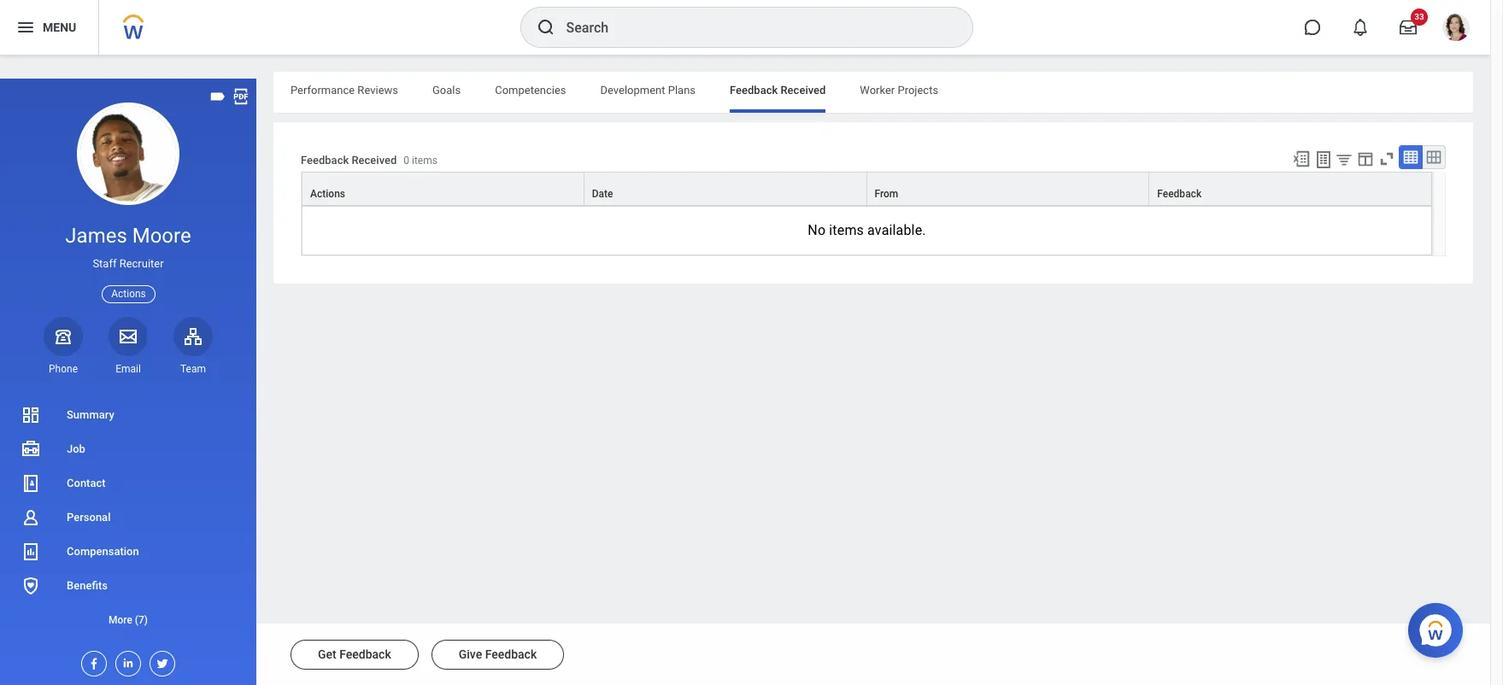 Task type: describe. For each thing, give the bounding box(es) containing it.
profile logan mcneil image
[[1443, 14, 1470, 45]]

fullscreen image
[[1378, 150, 1396, 168]]

received for feedback received 0 items
[[352, 154, 397, 167]]

get feedback button
[[291, 640, 419, 670]]

job image
[[21, 439, 41, 460]]

no items available.
[[808, 222, 926, 239]]

expand table image
[[1426, 149, 1443, 166]]

workday assistant region
[[1408, 597, 1470, 658]]

select to filter grid data image
[[1335, 150, 1354, 168]]

received for feedback received
[[781, 84, 826, 97]]

development
[[600, 84, 665, 97]]

job link
[[0, 432, 256, 467]]

feedback received
[[730, 84, 826, 97]]

menu banner
[[0, 0, 1490, 55]]

goals
[[432, 84, 461, 97]]

items inside feedback received 0 items
[[412, 155, 438, 167]]

mail image
[[118, 326, 138, 347]]

feedback for feedback received 0 items
[[301, 154, 349, 167]]

projects
[[898, 84, 938, 97]]

email james moore element
[[109, 362, 148, 376]]

team link
[[173, 317, 213, 376]]

plans
[[668, 84, 696, 97]]

actions inside row
[[310, 188, 345, 200]]

job
[[67, 443, 85, 456]]

click to view/edit grid preferences image
[[1356, 150, 1375, 168]]

phone image
[[51, 326, 75, 347]]

from button
[[867, 173, 1149, 205]]

get feedback
[[318, 648, 391, 661]]

personal link
[[0, 501, 256, 535]]

twitter image
[[150, 652, 169, 671]]

feedback for feedback received
[[730, 84, 778, 97]]

give feedback
[[459, 648, 537, 661]]

summary
[[67, 409, 114, 421]]

summary image
[[21, 405, 41, 426]]

give
[[459, 648, 482, 661]]

view printable version (pdf) image
[[232, 87, 250, 106]]

give feedback button
[[431, 640, 564, 670]]

33
[[1415, 12, 1424, 21]]

benefits link
[[0, 569, 256, 603]]

feedback for feedback
[[1157, 188, 1202, 200]]

justify image
[[15, 17, 36, 38]]

staff
[[93, 257, 117, 270]]

benefits image
[[21, 576, 41, 597]]

more (7) button
[[0, 603, 256, 638]]

from
[[875, 188, 898, 200]]

feedback inside the give feedback button
[[485, 648, 537, 661]]

email button
[[109, 317, 148, 376]]

benefits
[[67, 579, 108, 592]]

personal
[[67, 511, 111, 524]]

search image
[[535, 17, 556, 38]]

more
[[108, 614, 132, 626]]

no
[[808, 222, 826, 239]]

summary link
[[0, 398, 256, 432]]

0 vertical spatial actions button
[[303, 173, 584, 205]]

inbox large image
[[1400, 19, 1417, 36]]

worker
[[860, 84, 895, 97]]

compensation image
[[21, 542, 41, 562]]

contact image
[[21, 473, 41, 494]]

menu button
[[0, 0, 98, 55]]

worker projects
[[860, 84, 938, 97]]

navigation pane region
[[0, 79, 256, 685]]

contact link
[[0, 467, 256, 501]]

linkedin image
[[116, 652, 135, 670]]

performance
[[291, 84, 355, 97]]

tab list containing performance reviews
[[273, 72, 1473, 113]]

competencies
[[495, 84, 566, 97]]

33 button
[[1390, 9, 1428, 46]]

menu
[[43, 20, 76, 34]]

get
[[318, 648, 336, 661]]



Task type: vqa. For each thing, say whether or not it's contained in the screenshot.
email james moore ELEMENT
yes



Task type: locate. For each thing, give the bounding box(es) containing it.
recruiter
[[119, 257, 164, 270]]

personal image
[[21, 508, 41, 528]]

reviews
[[358, 84, 398, 97]]

tab list
[[273, 72, 1473, 113]]

1 horizontal spatial items
[[829, 222, 864, 239]]

export to worksheets image
[[1314, 150, 1334, 170]]

list
[[0, 398, 256, 638]]

james moore
[[65, 224, 191, 248]]

received left worker
[[781, 84, 826, 97]]

received
[[781, 84, 826, 97], [352, 154, 397, 167]]

0 horizontal spatial actions
[[111, 288, 146, 300]]

items
[[412, 155, 438, 167], [829, 222, 864, 239]]

items right 0
[[412, 155, 438, 167]]

row
[[302, 172, 1432, 206]]

feedback button
[[1150, 173, 1432, 205]]

feedback inside feedback popup button
[[1157, 188, 1202, 200]]

feedback received 0 items
[[301, 154, 438, 167]]

email
[[115, 363, 141, 375]]

moore
[[132, 224, 191, 248]]

feedback
[[730, 84, 778, 97], [301, 154, 349, 167], [1157, 188, 1202, 200], [339, 648, 391, 661], [485, 648, 537, 661]]

table image
[[1402, 149, 1420, 166]]

contact
[[67, 477, 106, 490]]

Search Workday  search field
[[566, 9, 937, 46]]

actions button down 0
[[303, 173, 584, 205]]

1 horizontal spatial received
[[781, 84, 826, 97]]

1 horizontal spatial actions button
[[303, 173, 584, 205]]

1 vertical spatial actions button
[[102, 285, 155, 303]]

compensation
[[67, 545, 139, 558]]

james
[[65, 224, 127, 248]]

more (7) button
[[0, 610, 256, 631]]

items right no
[[829, 222, 864, 239]]

actions button
[[303, 173, 584, 205], [102, 285, 155, 303]]

0 horizontal spatial actions button
[[102, 285, 155, 303]]

compensation link
[[0, 535, 256, 569]]

team
[[180, 363, 206, 375]]

development plans
[[600, 84, 696, 97]]

0 horizontal spatial received
[[352, 154, 397, 167]]

actions button down staff recruiter
[[102, 285, 155, 303]]

actions down feedback received 0 items
[[310, 188, 345, 200]]

1 vertical spatial items
[[829, 222, 864, 239]]

actions inside navigation pane region
[[111, 288, 146, 300]]

tag image
[[209, 87, 227, 106]]

0
[[404, 155, 409, 167]]

date button
[[584, 173, 866, 205]]

staff recruiter
[[93, 257, 164, 270]]

available.
[[868, 222, 926, 239]]

more (7)
[[108, 614, 148, 626]]

phone button
[[44, 317, 83, 376]]

actions down staff recruiter
[[111, 288, 146, 300]]

export to excel image
[[1292, 150, 1311, 168]]

view team image
[[183, 326, 203, 347]]

0 vertical spatial items
[[412, 155, 438, 167]]

(7)
[[135, 614, 148, 626]]

date
[[592, 188, 613, 200]]

1 vertical spatial actions
[[111, 288, 146, 300]]

actions
[[310, 188, 345, 200], [111, 288, 146, 300]]

0 horizontal spatial items
[[412, 155, 438, 167]]

performance reviews
[[291, 84, 398, 97]]

notifications large image
[[1352, 19, 1369, 36]]

facebook image
[[82, 652, 101, 671]]

phone
[[49, 363, 78, 375]]

list containing summary
[[0, 398, 256, 638]]

1 vertical spatial received
[[352, 154, 397, 167]]

0 vertical spatial received
[[781, 84, 826, 97]]

0 vertical spatial actions
[[310, 188, 345, 200]]

feedback inside get feedback button
[[339, 648, 391, 661]]

team james moore element
[[173, 362, 213, 376]]

phone james moore element
[[44, 362, 83, 376]]

row containing actions
[[302, 172, 1432, 206]]

1 horizontal spatial actions
[[310, 188, 345, 200]]

received left 0
[[352, 154, 397, 167]]

toolbar
[[1285, 145, 1446, 172]]



